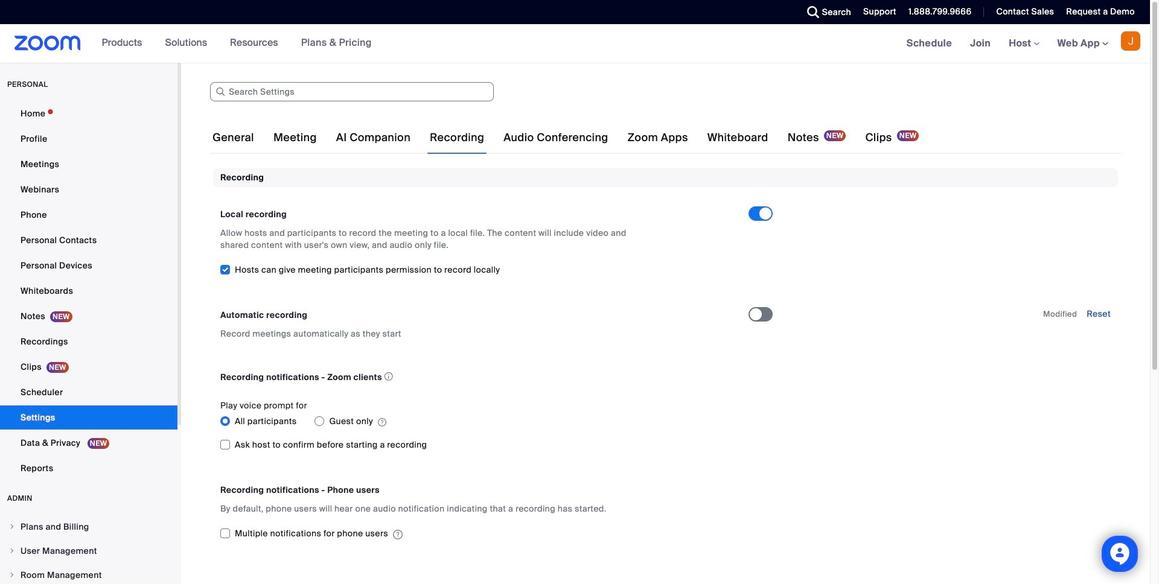 Task type: vqa. For each thing, say whether or not it's contained in the screenshot.
Flexible Solutions For Modern Team Collaboration
no



Task type: locate. For each thing, give the bounding box(es) containing it.
right image down right image
[[8, 572, 16, 579]]

1 vertical spatial menu item
[[0, 540, 178, 563]]

admin menu menu
[[0, 516, 178, 585]]

right image up right image
[[8, 524, 16, 531]]

right image for first menu item from the bottom of the the admin menu menu
[[8, 572, 16, 579]]

1 vertical spatial right image
[[8, 572, 16, 579]]

banner
[[0, 24, 1151, 63]]

menu item
[[0, 516, 178, 539], [0, 540, 178, 563], [0, 564, 178, 585]]

tabs of my account settings page tab list
[[210, 121, 922, 155]]

personal menu menu
[[0, 101, 178, 482]]

learn more about multiple notifications for phone users image
[[393, 530, 403, 540]]

application
[[220, 369, 738, 386]]

right image
[[8, 548, 16, 555]]

option group
[[220, 412, 749, 431]]

info outline image
[[385, 369, 393, 385]]

option group inside recording element
[[220, 412, 749, 431]]

learn more about guest only image
[[378, 418, 386, 428]]

2 right image from the top
[[8, 572, 16, 579]]

3 menu item from the top
[[0, 564, 178, 585]]

2 menu item from the top
[[0, 540, 178, 563]]

0 vertical spatial right image
[[8, 524, 16, 531]]

0 vertical spatial menu item
[[0, 516, 178, 539]]

application inside recording element
[[220, 369, 738, 386]]

1 right image from the top
[[8, 524, 16, 531]]

right image
[[8, 524, 16, 531], [8, 572, 16, 579]]

2 vertical spatial menu item
[[0, 564, 178, 585]]



Task type: describe. For each thing, give the bounding box(es) containing it.
1 menu item from the top
[[0, 516, 178, 539]]

Search Settings text field
[[210, 82, 494, 101]]

product information navigation
[[93, 24, 381, 63]]

profile picture image
[[1122, 31, 1141, 51]]

meetings navigation
[[898, 24, 1151, 63]]

right image for 3rd menu item from the bottom of the the admin menu menu
[[8, 524, 16, 531]]

zoom logo image
[[14, 36, 81, 51]]

recording element
[[213, 169, 1119, 557]]



